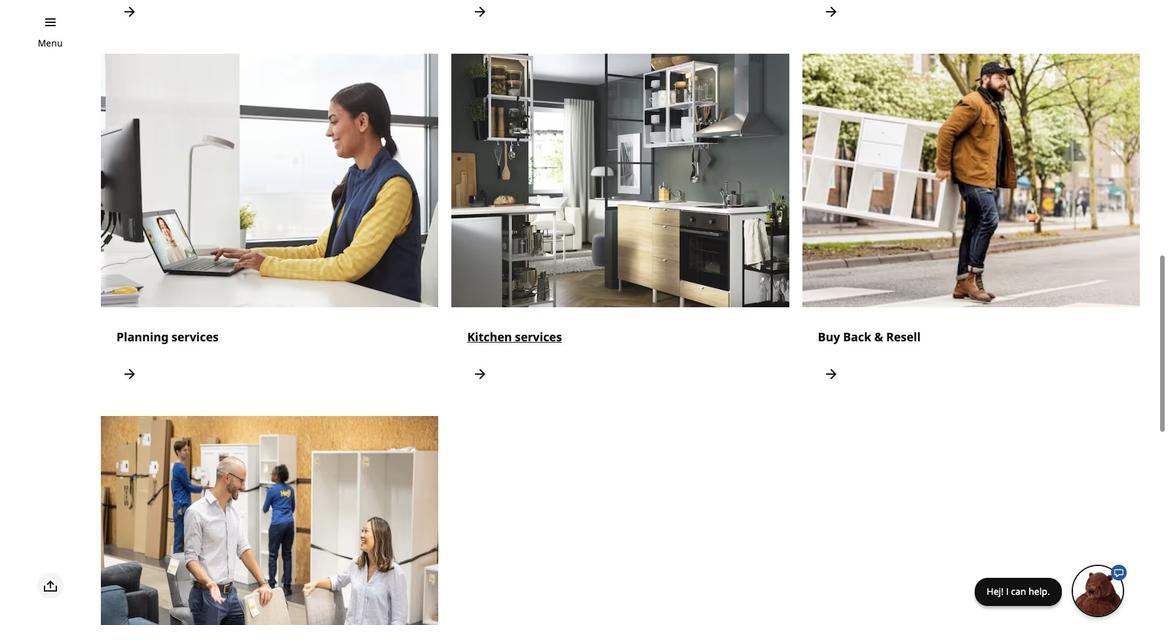 Task type: describe. For each thing, give the bounding box(es) containing it.
can
[[1012, 585, 1027, 598]]

buy back & resell
[[818, 329, 921, 345]]

planning services
[[117, 329, 219, 345]]

help.
[[1029, 585, 1051, 598]]

menu
[[38, 37, 63, 49]]

services for planning services
[[172, 329, 219, 345]]

&
[[875, 329, 884, 345]]

planning services link
[[101, 54, 439, 403]]

back
[[844, 329, 872, 345]]

services for kitchen services
[[515, 329, 562, 345]]

planning
[[117, 329, 169, 345]]



Task type: vqa. For each thing, say whether or not it's contained in the screenshot.
KRAGSTA
no



Task type: locate. For each thing, give the bounding box(es) containing it.
kitchen services
[[467, 329, 562, 345]]

kitchen services link
[[452, 54, 790, 403]]

0 horizontal spatial services
[[172, 329, 219, 345]]

1 services from the left
[[172, 329, 219, 345]]

buy back & resell link
[[803, 54, 1140, 403]]

2 services from the left
[[515, 329, 562, 345]]

kitchen
[[467, 329, 512, 345]]

hej! i can help.
[[987, 585, 1051, 598]]

hej! i can help. button
[[975, 565, 1127, 617]]

menu button
[[38, 36, 63, 50]]

services
[[172, 329, 219, 345], [515, 329, 562, 345]]

buy
[[818, 329, 841, 345]]

services right kitchen
[[515, 329, 562, 345]]

i
[[1007, 585, 1009, 598]]

resell
[[887, 329, 921, 345]]

1 horizontal spatial services
[[515, 329, 562, 345]]

hej!
[[987, 585, 1004, 598]]

services right planning
[[172, 329, 219, 345]]



